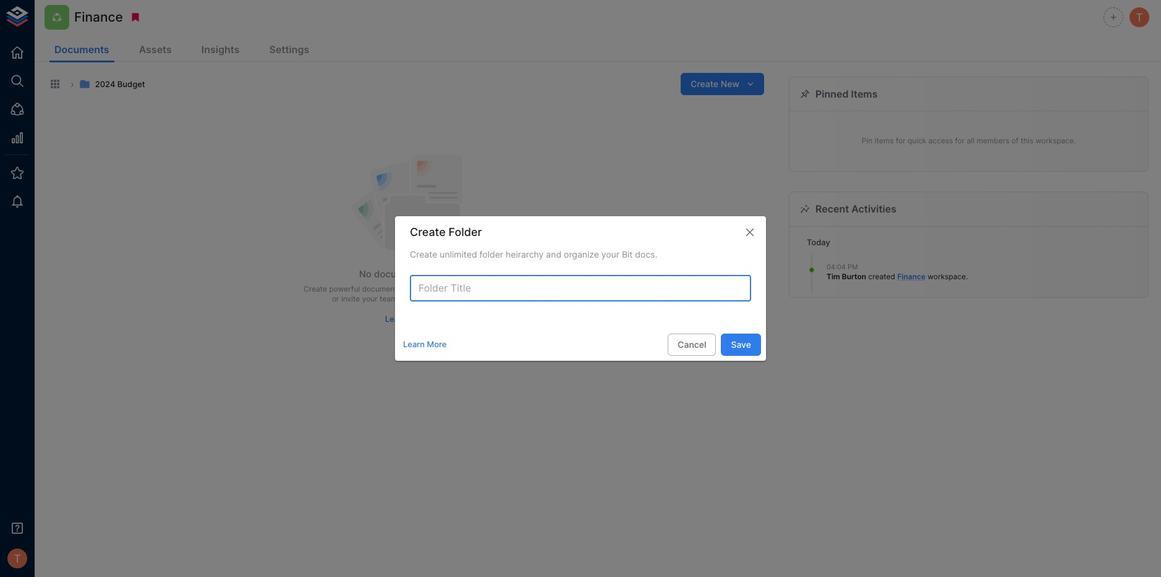 Task type: locate. For each thing, give the bounding box(es) containing it.
save button
[[721, 334, 761, 356]]

1 horizontal spatial t button
[[1128, 6, 1151, 29]]

learn more button down to
[[382, 310, 432, 329]]

0 vertical spatial your
[[602, 249, 620, 260]]

0 horizontal spatial finance
[[74, 9, 123, 25]]

Folder Title text field
[[410, 276, 751, 301]]

finance
[[74, 9, 123, 25], [897, 272, 926, 281]]

for up with
[[453, 284, 463, 294]]

more inside create folder "dialog"
[[427, 340, 447, 350]]

recent activities
[[816, 203, 897, 215]]

1 vertical spatial more
[[427, 340, 447, 350]]

for left quick
[[896, 136, 906, 146]]

t for the t button to the left
[[14, 552, 21, 566]]

0 vertical spatial t button
[[1128, 6, 1151, 29]]

1 vertical spatial your
[[362, 295, 378, 304]]

t button
[[1128, 6, 1151, 29], [4, 545, 31, 573]]

create for create folder
[[410, 226, 446, 239]]

learn more button
[[382, 310, 432, 329], [400, 335, 450, 354]]

finance up documents
[[74, 9, 123, 25]]

items
[[875, 136, 894, 146]]

learn more
[[385, 314, 429, 324], [403, 340, 447, 350]]

0 vertical spatial t
[[1136, 10, 1143, 24]]

unlimited
[[440, 249, 477, 260]]

cancel
[[678, 339, 706, 350]]

you.
[[467, 295, 482, 304]]

0 horizontal spatial for
[[453, 284, 463, 294]]

create for create unlimited folder heirarchy and organize your bit docs.
[[410, 249, 437, 260]]

learn
[[385, 314, 407, 324], [403, 340, 425, 350]]

0 vertical spatial finance
[[74, 9, 123, 25]]

create up found.
[[410, 249, 437, 260]]

t
[[1136, 10, 1143, 24], [14, 552, 21, 566]]

workspace
[[928, 272, 966, 281]]

create left 'folder'
[[410, 226, 446, 239]]

of
[[1012, 136, 1019, 146]]

create left powerful
[[304, 284, 327, 294]]

0 vertical spatial learn more
[[385, 314, 429, 324]]

learn more for bottom 'learn more' button
[[403, 340, 447, 350]]

1 vertical spatial finance
[[897, 272, 926, 281]]

0 horizontal spatial t
[[14, 552, 21, 566]]

1 horizontal spatial your
[[602, 249, 620, 260]]

1 horizontal spatial t
[[1136, 10, 1143, 24]]

this
[[1021, 136, 1034, 146]]

today
[[807, 237, 830, 247]]

0 vertical spatial learn
[[385, 314, 407, 324]]

0 horizontal spatial your
[[362, 295, 378, 304]]

learn inside create folder "dialog"
[[403, 340, 425, 350]]

1 horizontal spatial for
[[896, 136, 906, 146]]

quick
[[908, 136, 927, 146]]

finance right created at the top right of page
[[897, 272, 926, 281]]

to
[[399, 295, 407, 304]]

burton
[[842, 272, 866, 281]]

your
[[602, 249, 620, 260], [362, 295, 378, 304]]

insights link
[[197, 38, 245, 62]]

learn for bottom 'learn more' button
[[403, 340, 425, 350]]

assets link
[[134, 38, 177, 62]]

learn more down to
[[385, 314, 429, 324]]

notes
[[432, 284, 451, 294]]

2024
[[95, 79, 115, 89]]

1 vertical spatial t
[[14, 552, 21, 566]]

finance link
[[897, 272, 926, 281]]

organize
[[564, 249, 599, 260]]

budget
[[117, 79, 145, 89]]

learn more down collaborate
[[403, 340, 447, 350]]

pinned
[[816, 88, 849, 100]]

create for create new
[[691, 78, 719, 89]]

for
[[896, 136, 906, 146], [955, 136, 965, 146], [453, 284, 463, 294]]

1 vertical spatial t button
[[4, 545, 31, 573]]

1 vertical spatial learn
[[403, 340, 425, 350]]

learn more for 'learn more' button to the top
[[385, 314, 429, 324]]

0 vertical spatial more
[[409, 314, 429, 324]]

your left 'bit'
[[602, 249, 620, 260]]

pinned items
[[816, 88, 878, 100]]

0 vertical spatial learn more button
[[382, 310, 432, 329]]

1 horizontal spatial finance
[[897, 272, 926, 281]]

docs.
[[635, 249, 658, 260]]

invite
[[341, 295, 360, 304]]

for left all
[[955, 136, 965, 146]]

your down documents,
[[362, 295, 378, 304]]

t for right the t button
[[1136, 10, 1143, 24]]

create inside "button"
[[691, 78, 719, 89]]

cancel button
[[668, 334, 716, 356]]

more
[[409, 314, 429, 324], [427, 340, 447, 350]]

more for bottom 'learn more' button
[[427, 340, 447, 350]]

create left new
[[691, 78, 719, 89]]

create
[[691, 78, 719, 89], [410, 226, 446, 239], [410, 249, 437, 260], [304, 284, 327, 294]]

activities
[[852, 203, 897, 215]]

more for 'learn more' button to the top
[[409, 314, 429, 324]]

learn for 'learn more' button to the top
[[385, 314, 407, 324]]

04:04
[[827, 263, 846, 271]]

learn more button down collaborate
[[400, 335, 450, 354]]

learn more inside create folder "dialog"
[[403, 340, 447, 350]]

›
[[70, 78, 74, 90]]

1 vertical spatial learn more
[[403, 340, 447, 350]]



Task type: describe. For each thing, give the bounding box(es) containing it.
pin items for quick access for all members of this workspace.
[[862, 136, 1076, 146]]

wikis
[[405, 284, 423, 294]]

new
[[721, 78, 740, 89]]

remove bookmark image
[[130, 12, 141, 23]]

powerful
[[329, 284, 360, 294]]

create unlimited folder heirarchy and organize your bit docs.
[[410, 249, 658, 260]]

create inside no documents found. create powerful documents, wikis & notes for personal use or invite your team to collaborate with you.
[[304, 284, 327, 294]]

1 vertical spatial learn more button
[[400, 335, 450, 354]]

all
[[967, 136, 975, 146]]

personal
[[465, 284, 495, 294]]

documents
[[54, 43, 109, 56]]

save
[[731, 339, 751, 350]]

members
[[977, 136, 1010, 146]]

or
[[332, 295, 339, 304]]

insights
[[201, 43, 240, 56]]

settings link
[[264, 38, 314, 62]]

0 horizontal spatial t button
[[4, 545, 31, 573]]

.
[[966, 272, 968, 281]]

create new
[[691, 78, 740, 89]]

pin
[[862, 136, 873, 146]]

items
[[851, 88, 878, 100]]

no documents found. create powerful documents, wikis & notes for personal use or invite your team to collaborate with you.
[[304, 269, 510, 304]]

use
[[498, 284, 510, 294]]

finance inside 04:04 pm tim burton created finance workspace .
[[897, 272, 926, 281]]

heirarchy
[[506, 249, 544, 260]]

create new button
[[681, 73, 764, 95]]

pm
[[848, 263, 858, 271]]

your inside create folder "dialog"
[[602, 249, 620, 260]]

folder
[[480, 249, 503, 260]]

collaborate
[[409, 295, 448, 304]]

create folder
[[410, 226, 482, 239]]

tim
[[827, 272, 840, 281]]

2 horizontal spatial for
[[955, 136, 965, 146]]

&
[[425, 284, 430, 294]]

found.
[[426, 269, 455, 280]]

with
[[450, 295, 465, 304]]

your inside no documents found. create powerful documents, wikis & notes for personal use or invite your team to collaborate with you.
[[362, 295, 378, 304]]

folder
[[449, 226, 482, 239]]

2024 budget
[[95, 79, 145, 89]]

settings
[[269, 43, 309, 56]]

documents,
[[362, 284, 403, 294]]

bit
[[622, 249, 633, 260]]

04:04 pm tim burton created finance workspace .
[[827, 263, 968, 281]]

and
[[546, 249, 562, 260]]

access
[[929, 136, 953, 146]]

team
[[380, 295, 397, 304]]

workspace.
[[1036, 136, 1076, 146]]

created
[[869, 272, 895, 281]]

create folder dialog
[[395, 216, 766, 361]]

assets
[[139, 43, 172, 56]]

recent
[[816, 203, 849, 215]]

documents
[[374, 269, 424, 280]]

for inside no documents found. create powerful documents, wikis & notes for personal use or invite your team to collaborate with you.
[[453, 284, 463, 294]]

no
[[359, 269, 372, 280]]

documents link
[[49, 38, 114, 62]]



Task type: vqa. For each thing, say whether or not it's contained in the screenshot.
your
yes



